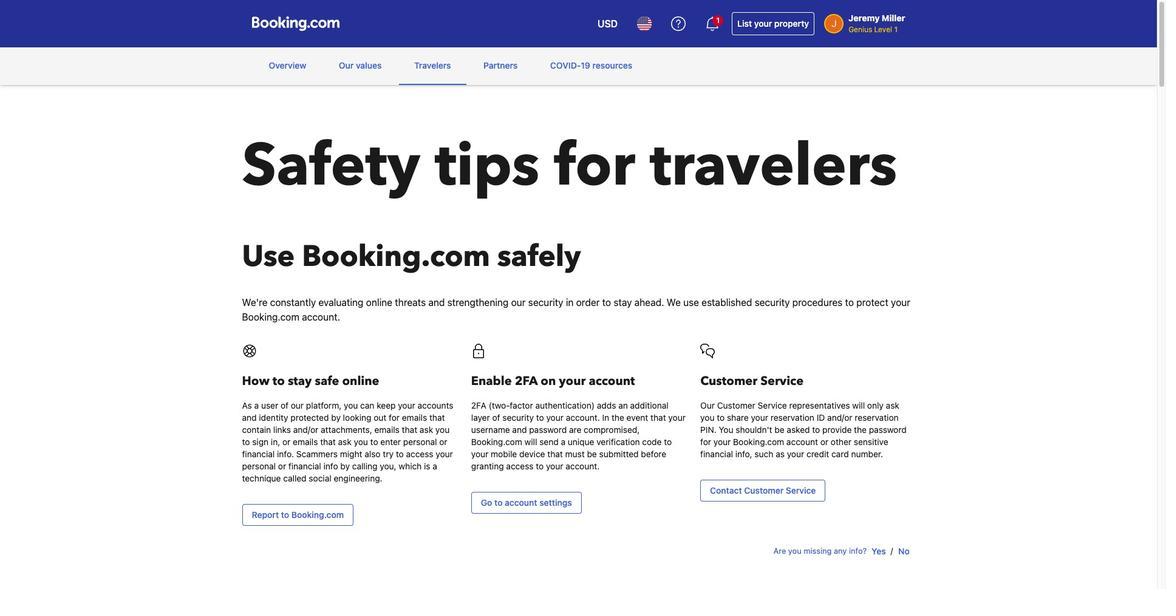 Task type: locate. For each thing, give the bounding box(es) containing it.
sensitive
[[854, 437, 889, 447]]

we're constantly evaluating online threats and strengthening our security in order to stay ahead. we use established security procedures to protect your booking.com account.
[[242, 297, 911, 323]]

safety tips for travelers
[[242, 126, 898, 206]]

1 vertical spatial our
[[701, 401, 715, 411]]

covid-19 resources link
[[535, 47, 648, 84]]

our inside 'we're constantly evaluating online threats and strengthening our security in order to stay ahead. we use established security procedures to protect your booking.com account.'
[[512, 297, 526, 308]]

or down accounts
[[440, 437, 448, 447]]

our left values
[[339, 60, 354, 71]]

the up sensitive at the right of the page
[[855, 425, 867, 435]]

or down the info.
[[278, 461, 286, 472]]

a right as
[[254, 401, 259, 411]]

threats
[[395, 297, 426, 308]]

evaluating
[[319, 297, 364, 308]]

our up pin.
[[701, 401, 715, 411]]

of right user
[[281, 401, 289, 411]]

1 horizontal spatial 2fa
[[515, 373, 538, 390]]

access up is
[[406, 449, 434, 459]]

0 horizontal spatial will
[[525, 437, 538, 447]]

such
[[755, 449, 774, 459]]

service inside "link"
[[786, 486, 817, 496]]

0 horizontal spatial password
[[530, 425, 567, 435]]

0 vertical spatial of
[[281, 401, 289, 411]]

0 horizontal spatial the
[[612, 413, 625, 423]]

2 vertical spatial service
[[786, 486, 817, 496]]

2 horizontal spatial for
[[701, 437, 712, 447]]

1 vertical spatial the
[[855, 425, 867, 435]]

1 horizontal spatial access
[[507, 461, 534, 472]]

2 vertical spatial ask
[[338, 437, 352, 447]]

a right is
[[433, 461, 438, 472]]

or
[[283, 437, 291, 447], [440, 437, 448, 447], [821, 437, 829, 447], [278, 461, 286, 472]]

0 vertical spatial account
[[589, 373, 635, 390]]

0 vertical spatial our
[[512, 297, 526, 308]]

jeremy
[[849, 13, 880, 23]]

service
[[761, 373, 804, 390], [758, 401, 788, 411], [786, 486, 817, 496]]

reservation down only
[[855, 413, 899, 423]]

in,
[[271, 437, 280, 447]]

emails up scammers
[[293, 437, 318, 447]]

2 vertical spatial customer
[[745, 486, 784, 496]]

ask
[[887, 401, 900, 411], [420, 425, 433, 435], [338, 437, 352, 447]]

0 horizontal spatial reservation
[[771, 413, 815, 423]]

0 horizontal spatial 2fa
[[472, 401, 487, 411]]

provide
[[823, 425, 852, 435]]

our inside as a user of our platform, you can keep your accounts and identity protected by looking out for emails that contain links and/or attachments, emails that ask you to sign in, or emails that ask you to enter personal or financial info. scammers might also try to access your personal or financial info by calling you, which is a technique called social engineering.
[[291, 401, 304, 411]]

established
[[702, 297, 753, 308]]

account right go
[[505, 498, 538, 508]]

constantly
[[270, 297, 316, 308]]

1 horizontal spatial be
[[775, 425, 785, 435]]

access inside as a user of our platform, you can keep your accounts and identity protected by looking out for emails that contain links and/or attachments, emails that ask you to sign in, or emails that ask you to enter personal or financial info. scammers might also try to access your personal or financial info by calling you, which is a technique called social engineering.
[[406, 449, 434, 459]]

1 horizontal spatial password
[[870, 425, 907, 435]]

2 vertical spatial account
[[505, 498, 538, 508]]

our right strengthening
[[512, 297, 526, 308]]

2 horizontal spatial and
[[513, 425, 527, 435]]

2fa
[[515, 373, 538, 390], [472, 401, 487, 411]]

your right protect
[[892, 297, 911, 308]]

0 vertical spatial service
[[761, 373, 804, 390]]

account.
[[302, 312, 340, 323], [566, 413, 600, 423], [566, 461, 600, 472]]

for
[[555, 126, 636, 206], [389, 413, 400, 423], [701, 437, 712, 447]]

you up looking on the left
[[344, 401, 358, 411]]

1 horizontal spatial ask
[[420, 425, 433, 435]]

looking
[[343, 413, 372, 423]]

0 vertical spatial personal
[[404, 437, 437, 447]]

of inside 2fa (two-factor authentication) adds an additional layer of security to your account. in the event that your username and password are compromised, booking.com will send a unique verification code to your mobile device that must be submitted before granting access to your account.
[[493, 413, 501, 423]]

by
[[331, 413, 341, 423], [341, 461, 350, 472]]

2 horizontal spatial account
[[787, 437, 819, 447]]

booking.com inside our customer service representatives will only ask you to share your reservation id and/or reservation pin. you shouldn't be asked to provide the password for your booking.com account or other sensitive financial info, such as your credit card number.
[[734, 437, 785, 447]]

1 button
[[698, 9, 728, 38]]

password up sensitive at the right of the page
[[870, 425, 907, 435]]

service up representatives
[[761, 373, 804, 390]]

travelers
[[415, 60, 451, 71]]

0 horizontal spatial financial
[[242, 449, 275, 459]]

0 vertical spatial stay
[[614, 297, 632, 308]]

info,
[[736, 449, 753, 459]]

and
[[429, 297, 445, 308], [242, 413, 257, 423], [513, 425, 527, 435]]

be inside our customer service representatives will only ask you to share your reservation id and/or reservation pin. you shouldn't be asked to provide the password for your booking.com account or other sensitive financial info, such as your credit card number.
[[775, 425, 785, 435]]

2 password from the left
[[870, 425, 907, 435]]

how to stay safe online
[[242, 373, 380, 390]]

2fa left on
[[515, 373, 538, 390]]

1 horizontal spatial account
[[589, 373, 635, 390]]

to right try
[[396, 449, 404, 459]]

1 vertical spatial service
[[758, 401, 788, 411]]

0 vertical spatial 2fa
[[515, 373, 538, 390]]

emails up enter
[[375, 425, 400, 435]]

a inside 2fa (two-factor authentication) adds an additional layer of security to your account. in the event that your username and password are compromised, booking.com will send a unique verification code to your mobile device that must be submitted before granting access to your account.
[[561, 437, 566, 447]]

your
[[755, 18, 773, 29], [892, 297, 911, 308], [559, 373, 586, 390], [398, 401, 416, 411], [547, 413, 564, 423], [669, 413, 686, 423], [752, 413, 769, 423], [714, 437, 731, 447], [436, 449, 453, 459], [472, 449, 489, 459], [788, 449, 805, 459], [546, 461, 564, 472]]

security left procedures
[[755, 297, 790, 308]]

will
[[853, 401, 866, 411], [525, 437, 538, 447]]

0 vertical spatial will
[[853, 401, 866, 411]]

access inside 2fa (two-factor authentication) adds an additional layer of security to your account. in the event that your username and password are compromised, booking.com will send a unique verification code to your mobile device that must be submitted before granting access to your account.
[[507, 461, 534, 472]]

0 vertical spatial be
[[775, 425, 785, 435]]

and down factor
[[513, 425, 527, 435]]

booking.com down the shouldn't
[[734, 437, 785, 447]]

2fa up layer
[[472, 401, 487, 411]]

and inside 'we're constantly evaluating online threats and strengthening our security in order to stay ahead. we use established security procedures to protect your booking.com account.'
[[429, 297, 445, 308]]

1 horizontal spatial and
[[429, 297, 445, 308]]

stay left ahead.
[[614, 297, 632, 308]]

share
[[728, 413, 749, 423]]

financial down sign on the left bottom of page
[[242, 449, 275, 459]]

1 horizontal spatial the
[[855, 425, 867, 435]]

1 horizontal spatial and/or
[[828, 413, 853, 423]]

1 horizontal spatial stay
[[614, 297, 632, 308]]

customer
[[701, 373, 758, 390], [718, 401, 756, 411], [745, 486, 784, 496]]

0 vertical spatial access
[[406, 449, 434, 459]]

and right the threats
[[429, 297, 445, 308]]

1 vertical spatial our
[[291, 401, 304, 411]]

will left only
[[853, 401, 866, 411]]

might
[[340, 449, 363, 459]]

2fa (two-factor authentication) adds an additional layer of security to your account. in the event that your username and password are compromised, booking.com will send a unique verification code to your mobile device that must be submitted before granting access to your account.
[[472, 401, 686, 472]]

booking.com down we're
[[242, 312, 300, 323]]

booking.com
[[302, 237, 490, 277], [242, 312, 300, 323], [472, 437, 523, 447], [734, 437, 785, 447], [292, 510, 344, 520]]

you up pin.
[[701, 413, 715, 423]]

1 horizontal spatial will
[[853, 401, 866, 411]]

emails
[[402, 413, 427, 423], [375, 425, 400, 435], [293, 437, 318, 447]]

1 vertical spatial of
[[493, 413, 501, 423]]

accounts
[[418, 401, 454, 411]]

that
[[430, 413, 445, 423], [651, 413, 667, 423], [402, 425, 418, 435], [320, 437, 336, 447], [548, 449, 563, 459]]

be left asked
[[775, 425, 785, 435]]

1 vertical spatial a
[[561, 437, 566, 447]]

online up can
[[342, 373, 380, 390]]

in
[[566, 297, 574, 308]]

1 vertical spatial access
[[507, 461, 534, 472]]

personal up is
[[404, 437, 437, 447]]

1 password from the left
[[530, 425, 567, 435]]

service inside our customer service representatives will only ask you to share your reservation id and/or reservation pin. you shouldn't be asked to provide the password for your booking.com account or other sensitive financial info, such as your credit card number.
[[758, 401, 788, 411]]

reservation up asked
[[771, 413, 815, 423]]

0 vertical spatial emails
[[402, 413, 427, 423]]

1 reservation from the left
[[771, 413, 815, 423]]

authentication)
[[536, 401, 595, 411]]

account. down 'evaluating'
[[302, 312, 340, 323]]

account
[[589, 373, 635, 390], [787, 437, 819, 447], [505, 498, 538, 508]]

your up the shouldn't
[[752, 413, 769, 423]]

our up protected
[[291, 401, 304, 411]]

access down 'device' at the bottom left of the page
[[507, 461, 534, 472]]

customer for our
[[718, 401, 756, 411]]

2fa inside 2fa (two-factor authentication) adds an additional layer of security to your account. in the event that your username and password are compromised, booking.com will send a unique verification code to your mobile device that must be submitted before granting access to your account.
[[472, 401, 487, 411]]

travelers
[[650, 126, 898, 206]]

attachments,
[[321, 425, 372, 435]]

1 horizontal spatial reservation
[[855, 413, 899, 423]]

stay
[[614, 297, 632, 308], [288, 373, 312, 390]]

and/or down protected
[[293, 425, 319, 435]]

you inside are you missing any info? yes / no
[[789, 547, 802, 556]]

1 vertical spatial personal
[[242, 461, 276, 472]]

called
[[283, 473, 307, 484]]

personal up technique
[[242, 461, 276, 472]]

customer inside "link"
[[745, 486, 784, 496]]

1 horizontal spatial of
[[493, 413, 501, 423]]

account down asked
[[787, 437, 819, 447]]

missing
[[804, 547, 832, 556]]

ask right only
[[887, 401, 900, 411]]

0 horizontal spatial of
[[281, 401, 289, 411]]

usd
[[598, 18, 618, 29]]

our inside our customer service representatives will only ask you to share your reservation id and/or reservation pin. you shouldn't be asked to provide the password for your booking.com account or other sensitive financial info, such as your credit card number.
[[701, 401, 715, 411]]

ask down accounts
[[420, 425, 433, 435]]

by down might
[[341, 461, 350, 472]]

links
[[273, 425, 291, 435]]

0 vertical spatial ask
[[887, 401, 900, 411]]

1 vertical spatial stay
[[288, 373, 312, 390]]

identity
[[259, 413, 288, 423]]

strengthening
[[448, 297, 509, 308]]

enable 2fa on your account
[[472, 373, 635, 390]]

2 vertical spatial and
[[513, 425, 527, 435]]

as
[[776, 449, 785, 459]]

1 horizontal spatial emails
[[375, 425, 400, 435]]

0 vertical spatial for
[[555, 126, 636, 206]]

0 horizontal spatial and/or
[[293, 425, 319, 435]]

booking.com online hotel reservations image
[[252, 16, 339, 31]]

your down accounts
[[436, 449, 453, 459]]

of inside as a user of our platform, you can keep your accounts and identity protected by looking out for emails that contain links and/or attachments, emails that ask you to sign in, or emails that ask you to enter personal or financial info. scammers might also try to access your personal or financial info by calling you, which is a technique called social engineering.
[[281, 401, 289, 411]]

your inside 'we're constantly evaluating online threats and strengthening our security in order to stay ahead. we use established security procedures to protect your booking.com account.'
[[892, 297, 911, 308]]

ask down "attachments,"
[[338, 437, 352, 447]]

2 vertical spatial for
[[701, 437, 712, 447]]

additional
[[631, 401, 669, 411]]

financial down pin.
[[701, 449, 734, 459]]

our values
[[339, 60, 382, 71]]

sign
[[252, 437, 269, 447]]

how
[[242, 373, 270, 390]]

0 horizontal spatial and
[[242, 413, 257, 423]]

1 vertical spatial and/or
[[293, 425, 319, 435]]

0 horizontal spatial access
[[406, 449, 434, 459]]

to
[[603, 297, 612, 308], [846, 297, 855, 308], [273, 373, 285, 390], [537, 413, 544, 423], [717, 413, 725, 423], [813, 425, 821, 435], [242, 437, 250, 447], [371, 437, 378, 447], [664, 437, 672, 447], [396, 449, 404, 459], [536, 461, 544, 472], [495, 498, 503, 508], [281, 510, 289, 520]]

1 vertical spatial for
[[389, 413, 400, 423]]

1 vertical spatial and
[[242, 413, 257, 423]]

(two-
[[489, 401, 510, 411]]

2 vertical spatial account.
[[566, 461, 600, 472]]

1 horizontal spatial our
[[512, 297, 526, 308]]

password up send
[[530, 425, 567, 435]]

of down "(two-"
[[493, 413, 501, 423]]

the
[[612, 413, 625, 423], [855, 425, 867, 435]]

stay inside 'we're constantly evaluating online threats and strengthening our security in order to stay ahead. we use established security procedures to protect your booking.com account.'
[[614, 297, 632, 308]]

0 horizontal spatial our
[[291, 401, 304, 411]]

be down unique
[[587, 449, 597, 459]]

or up credit
[[821, 437, 829, 447]]

security down factor
[[503, 413, 534, 423]]

account inside our customer service representatives will only ask you to share your reservation id and/or reservation pin. you shouldn't be asked to provide the password for your booking.com account or other sensitive financial info, such as your credit card number.
[[787, 437, 819, 447]]

1 down miller
[[895, 25, 898, 34]]

adds
[[597, 401, 617, 411]]

financial up called
[[289, 461, 321, 472]]

are
[[570, 425, 582, 435]]

0 horizontal spatial for
[[389, 413, 400, 423]]

0 horizontal spatial our
[[339, 60, 354, 71]]

1 horizontal spatial our
[[701, 401, 715, 411]]

id
[[817, 413, 826, 423]]

no button
[[894, 541, 916, 563]]

your right list
[[755, 18, 773, 29]]

service up the shouldn't
[[758, 401, 788, 411]]

or right in,
[[283, 437, 291, 447]]

0 vertical spatial a
[[254, 401, 259, 411]]

enter
[[381, 437, 401, 447]]

the right in
[[612, 413, 625, 423]]

0 vertical spatial online
[[366, 297, 393, 308]]

0 vertical spatial and/or
[[828, 413, 853, 423]]

1 horizontal spatial financial
[[289, 461, 321, 472]]

0 vertical spatial the
[[612, 413, 625, 423]]

contact customer service link
[[701, 480, 826, 502]]

verification
[[597, 437, 640, 447]]

0 vertical spatial account.
[[302, 312, 340, 323]]

and down as
[[242, 413, 257, 423]]

1 vertical spatial be
[[587, 449, 597, 459]]

technique
[[242, 473, 281, 484]]

emails down accounts
[[402, 413, 427, 423]]

service down credit
[[786, 486, 817, 496]]

0 horizontal spatial stay
[[288, 373, 312, 390]]

account. down the must on the bottom of the page
[[566, 461, 600, 472]]

1 vertical spatial will
[[525, 437, 538, 447]]

0 horizontal spatial ask
[[338, 437, 352, 447]]

your right the keep
[[398, 401, 416, 411]]

1 vertical spatial online
[[342, 373, 380, 390]]

will inside 2fa (two-factor authentication) adds an additional layer of security to your account. in the event that your username and password are compromised, booking.com will send a unique verification code to your mobile device that must be submitted before granting access to your account.
[[525, 437, 538, 447]]

which
[[399, 461, 422, 472]]

account up adds
[[589, 373, 635, 390]]

also
[[365, 449, 381, 459]]

1 vertical spatial customer
[[718, 401, 756, 411]]

our
[[512, 297, 526, 308], [291, 401, 304, 411]]

stay left safe
[[288, 373, 312, 390]]

1 vertical spatial account
[[787, 437, 819, 447]]

customer inside our customer service representatives will only ask you to share your reservation id and/or reservation pin. you shouldn't be asked to provide the password for your booking.com account or other sensitive financial info, such as your credit card number.
[[718, 401, 756, 411]]

the inside 2fa (two-factor authentication) adds an additional layer of security to your account. in the event that your username and password are compromised, booking.com will send a unique verification code to your mobile device that must be submitted before granting access to your account.
[[612, 413, 625, 423]]

booking.com inside 2fa (two-factor authentication) adds an additional layer of security to your account. in the event that your username and password are compromised, booking.com will send a unique verification code to your mobile device that must be submitted before granting access to your account.
[[472, 437, 523, 447]]

booking.com down social at the left bottom of page
[[292, 510, 344, 520]]

2 horizontal spatial financial
[[701, 449, 734, 459]]

representatives
[[790, 401, 851, 411]]

0 horizontal spatial personal
[[242, 461, 276, 472]]

for inside as a user of our platform, you can keep your accounts and identity protected by looking out for emails that contain links and/or attachments, emails that ask you to sign in, or emails that ask you to enter personal or financial info. scammers might also try to access your personal or financial info by calling you, which is a technique called social engineering.
[[389, 413, 400, 423]]

account. up are in the bottom left of the page
[[566, 413, 600, 423]]

0 vertical spatial by
[[331, 413, 341, 423]]

a right send
[[561, 437, 566, 447]]

you right are
[[789, 547, 802, 556]]

2 horizontal spatial a
[[561, 437, 566, 447]]

be
[[775, 425, 785, 435], [587, 449, 597, 459]]

0 vertical spatial and
[[429, 297, 445, 308]]

compromised,
[[584, 425, 640, 435]]

your inside list your property link
[[755, 18, 773, 29]]

0 horizontal spatial be
[[587, 449, 597, 459]]

2 horizontal spatial ask
[[887, 401, 900, 411]]

to down 'device' at the bottom left of the page
[[536, 461, 544, 472]]

0 horizontal spatial 1
[[717, 16, 720, 25]]

0 horizontal spatial emails
[[293, 437, 318, 447]]

and/or up provide
[[828, 413, 853, 423]]

factor
[[510, 401, 533, 411]]

our for our customer service representatives will only ask you to share your reservation id and/or reservation pin. you shouldn't be asked to provide the password for your booking.com account or other sensitive financial info, such as your credit card number.
[[701, 401, 715, 411]]

1 vertical spatial 2fa
[[472, 401, 487, 411]]

0 vertical spatial our
[[339, 60, 354, 71]]

2 horizontal spatial emails
[[402, 413, 427, 423]]

online left the threats
[[366, 297, 393, 308]]

by up "attachments,"
[[331, 413, 341, 423]]

2 vertical spatial a
[[433, 461, 438, 472]]

1 horizontal spatial 1
[[895, 25, 898, 34]]

online inside 'we're constantly evaluating online threats and strengthening our security in order to stay ahead. we use established security procedures to protect your booking.com account.'
[[366, 297, 393, 308]]

1 left list
[[717, 16, 720, 25]]

number.
[[852, 449, 884, 459]]

will up 'device' at the bottom left of the page
[[525, 437, 538, 447]]

booking.com down username
[[472, 437, 523, 447]]

only
[[868, 401, 884, 411]]

to right order
[[603, 297, 612, 308]]



Task type: describe. For each thing, give the bounding box(es) containing it.
you inside our customer service representatives will only ask you to share your reservation id and/or reservation pin. you shouldn't be asked to provide the password for your booking.com account or other sensitive financial info, such as your credit card number.
[[701, 413, 715, 423]]

password inside 2fa (two-factor authentication) adds an additional layer of security to your account. in the event that your username and password are compromised, booking.com will send a unique verification code to your mobile device that must be submitted before granting access to your account.
[[530, 425, 567, 435]]

customer for contact
[[745, 486, 784, 496]]

report to booking.com
[[252, 510, 344, 520]]

overview link
[[254, 47, 322, 84]]

out
[[374, 413, 387, 423]]

you,
[[380, 461, 397, 472]]

try
[[383, 449, 394, 459]]

overview
[[269, 60, 307, 71]]

as
[[242, 401, 252, 411]]

your down send
[[546, 461, 564, 472]]

service for contact
[[786, 486, 817, 496]]

covid-19 resources
[[551, 60, 633, 71]]

yes
[[872, 546, 887, 557]]

/
[[891, 547, 894, 556]]

security left 'in'
[[529, 297, 564, 308]]

no
[[899, 546, 910, 557]]

device
[[520, 449, 546, 459]]

genius
[[849, 25, 873, 34]]

settings
[[540, 498, 572, 508]]

1 vertical spatial by
[[341, 461, 350, 472]]

the inside our customer service representatives will only ask you to share your reservation id and/or reservation pin. you shouldn't be asked to provide the password for your booking.com account or other sensitive financial info, such as your credit card number.
[[855, 425, 867, 435]]

as a user of our platform, you can keep your accounts and identity protected by looking out for emails that contain links and/or attachments, emails that ask you to sign in, or emails that ask you to enter personal or financial info. scammers might also try to access your personal or financial info by calling you, which is a technique called social engineering.
[[242, 401, 454, 484]]

2 reservation from the left
[[855, 413, 899, 423]]

1 inside jeremy miller genius level 1
[[895, 25, 898, 34]]

layer
[[472, 413, 490, 423]]

or inside our customer service representatives will only ask you to share your reservation id and/or reservation pin. you shouldn't be asked to provide the password for your booking.com account or other sensitive financial info, such as your credit card number.
[[821, 437, 829, 447]]

calling
[[352, 461, 378, 472]]

code
[[643, 437, 662, 447]]

1 horizontal spatial for
[[555, 126, 636, 206]]

and/or inside our customer service representatives will only ask you to share your reservation id and/or reservation pin. you shouldn't be asked to provide the password for your booking.com account or other sensitive financial info, such as your credit card number.
[[828, 413, 853, 423]]

must
[[566, 449, 585, 459]]

event
[[627, 413, 649, 423]]

in
[[603, 413, 610, 423]]

0 vertical spatial customer
[[701, 373, 758, 390]]

username
[[472, 425, 510, 435]]

partners link
[[469, 47, 533, 84]]

other
[[831, 437, 852, 447]]

safe
[[315, 373, 339, 390]]

before
[[641, 449, 667, 459]]

list your property
[[738, 18, 810, 29]]

to right go
[[495, 498, 503, 508]]

our values link
[[324, 47, 397, 84]]

an
[[619, 401, 628, 411]]

to up you
[[717, 413, 725, 423]]

go to account settings
[[481, 498, 572, 508]]

your down authentication)
[[547, 413, 564, 423]]

safety
[[242, 126, 421, 206]]

your down you
[[714, 437, 731, 447]]

1 vertical spatial account.
[[566, 413, 600, 423]]

usd button
[[591, 9, 626, 38]]

to down id
[[813, 425, 821, 435]]

be inside 2fa (two-factor authentication) adds an additional layer of security to your account. in the event that your username and password are compromised, booking.com will send a unique verification code to your mobile device that must be submitted before granting access to your account.
[[587, 449, 597, 459]]

miller
[[882, 13, 906, 23]]

report
[[252, 510, 279, 520]]

are you missing any info? yes / no
[[774, 546, 910, 557]]

1 vertical spatial ask
[[420, 425, 433, 435]]

booking.com up the threats
[[302, 237, 490, 277]]

to left protect
[[846, 297, 855, 308]]

our for our values
[[339, 60, 354, 71]]

1 vertical spatial emails
[[375, 425, 400, 435]]

1 inside button
[[717, 16, 720, 25]]

engineering.
[[334, 473, 383, 484]]

to right code
[[664, 437, 672, 447]]

pin.
[[701, 425, 717, 435]]

jeremy miller genius level 1
[[849, 13, 906, 34]]

1 horizontal spatial personal
[[404, 437, 437, 447]]

your down additional
[[669, 413, 686, 423]]

we're
[[242, 297, 268, 308]]

1 horizontal spatial a
[[433, 461, 438, 472]]

mobile
[[491, 449, 517, 459]]

0 horizontal spatial a
[[254, 401, 259, 411]]

financial inside our customer service representatives will only ask you to share your reservation id and/or reservation pin. you shouldn't be asked to provide the password for your booking.com account or other sensitive financial info, such as your credit card number.
[[701, 449, 734, 459]]

booking.com inside 'we're constantly evaluating online threats and strengthening our security in order to stay ahead. we use established security procedures to protect your booking.com account.'
[[242, 312, 300, 323]]

for inside our customer service representatives will only ask you to share your reservation id and/or reservation pin. you shouldn't be asked to provide the password for your booking.com account or other sensitive financial info, such as your credit card number.
[[701, 437, 712, 447]]

keep
[[377, 401, 396, 411]]

use
[[242, 237, 295, 277]]

account. inside 'we're constantly evaluating online threats and strengthening our security in order to stay ahead. we use established security procedures to protect your booking.com account.'
[[302, 312, 340, 323]]

order
[[577, 297, 600, 308]]

0 horizontal spatial account
[[505, 498, 538, 508]]

2 vertical spatial emails
[[293, 437, 318, 447]]

ahead.
[[635, 297, 665, 308]]

report to booking.com link
[[242, 504, 354, 526]]

and/or inside as a user of our platform, you can keep your accounts and identity protected by looking out for emails that contain links and/or attachments, emails that ask you to sign in, or emails that ask you to enter personal or financial info. scammers might also try to access your personal or financial info by calling you, which is a technique called social engineering.
[[293, 425, 319, 435]]

we
[[667, 297, 681, 308]]

go
[[481, 498, 493, 508]]

travelers link
[[399, 47, 467, 84]]

values
[[356, 60, 382, 71]]

send
[[540, 437, 559, 447]]

card
[[832, 449, 850, 459]]

enable
[[472, 373, 512, 390]]

use booking.com safely
[[242, 237, 581, 277]]

to right how
[[273, 373, 285, 390]]

platform,
[[306, 401, 342, 411]]

and inside 2fa (two-factor authentication) adds an additional layer of security to your account. in the event that your username and password are compromised, booking.com will send a unique verification code to your mobile device that must be submitted before granting access to your account.
[[513, 425, 527, 435]]

service for our
[[758, 401, 788, 411]]

to up also
[[371, 437, 378, 447]]

your right on
[[559, 373, 586, 390]]

our customer service representatives will only ask you to share your reservation id and/or reservation pin. you shouldn't be asked to provide the password for your booking.com account or other sensitive financial info, such as your credit card number.
[[701, 401, 907, 459]]

info?
[[850, 547, 867, 556]]

will inside our customer service representatives will only ask you to share your reservation id and/or reservation pin. you shouldn't be asked to provide the password for your booking.com account or other sensitive financial info, such as your credit card number.
[[853, 401, 866, 411]]

submitted
[[600, 449, 639, 459]]

list your property link
[[733, 12, 815, 35]]

your up granting
[[472, 449, 489, 459]]

credit
[[807, 449, 830, 459]]

are
[[774, 547, 787, 556]]

you up might
[[354, 437, 368, 447]]

granting
[[472, 461, 504, 472]]

ask inside our customer service representatives will only ask you to share your reservation id and/or reservation pin. you shouldn't be asked to provide the password for your booking.com account or other sensitive financial info, such as your credit card number.
[[887, 401, 900, 411]]

can
[[361, 401, 375, 411]]

19
[[581, 60, 591, 71]]

is
[[424, 461, 431, 472]]

and inside as a user of our platform, you can keep your accounts and identity protected by looking out for emails that contain links and/or attachments, emails that ask you to sign in, or emails that ask you to enter personal or financial info. scammers might also try to access your personal or financial info by calling you, which is a technique called social engineering.
[[242, 413, 257, 423]]

any
[[835, 547, 848, 556]]

to left sign on the left bottom of page
[[242, 437, 250, 447]]

asked
[[787, 425, 811, 435]]

password inside our customer service representatives will only ask you to share your reservation id and/or reservation pin. you shouldn't be asked to provide the password for your booking.com account or other sensitive financial info, such as your credit card number.
[[870, 425, 907, 435]]

your right as
[[788, 449, 805, 459]]

to right the report
[[281, 510, 289, 520]]

user
[[261, 401, 278, 411]]

you down accounts
[[436, 425, 450, 435]]

info
[[324, 461, 338, 472]]

go to account settings link
[[472, 492, 582, 514]]

to up send
[[537, 413, 544, 423]]

protect
[[857, 297, 889, 308]]

shouldn't
[[736, 425, 773, 435]]

security inside 2fa (two-factor authentication) adds an additional layer of security to your account. in the event that your username and password are compromised, booking.com will send a unique verification code to your mobile device that must be submitted before granting access to your account.
[[503, 413, 534, 423]]



Task type: vqa. For each thing, say whether or not it's contained in the screenshot.


